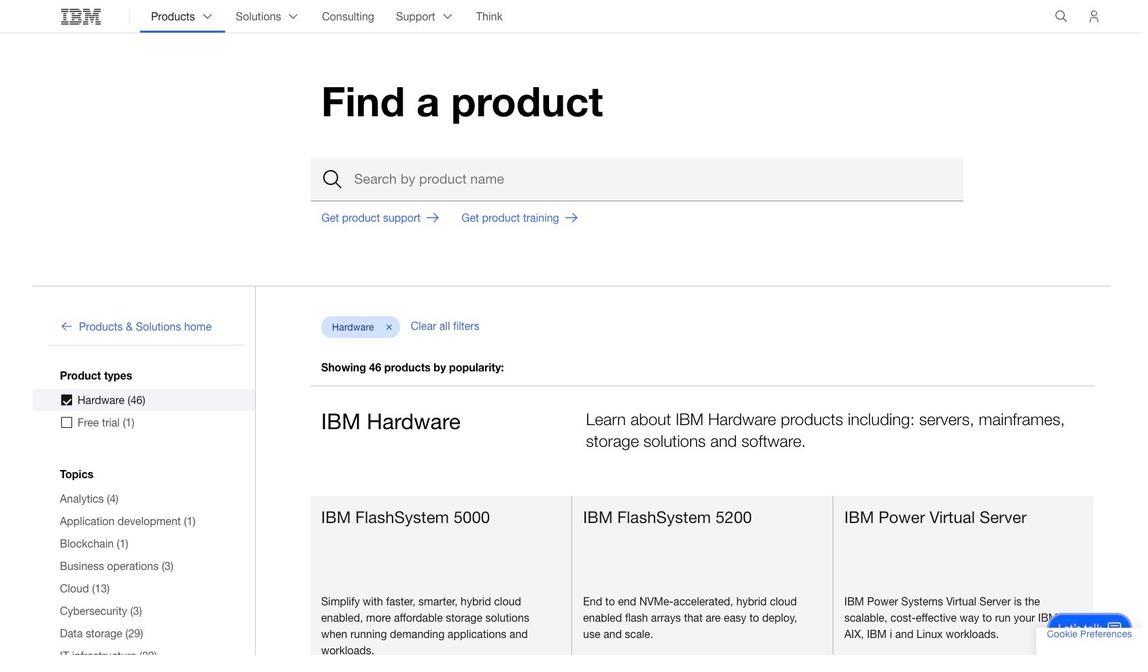 Task type: describe. For each thing, give the bounding box(es) containing it.
3 test region from the left
[[833, 495, 1094, 655]]

let's talk element
[[1059, 621, 1103, 636]]



Task type: locate. For each thing, give the bounding box(es) containing it.
1 test region from the left
[[310, 495, 572, 655]]

test region
[[310, 495, 572, 655], [572, 495, 833, 655], [833, 495, 1094, 655]]

Search text field
[[311, 158, 963, 201]]

search element
[[311, 158, 963, 201]]

2 test region from the left
[[572, 495, 833, 655]]



